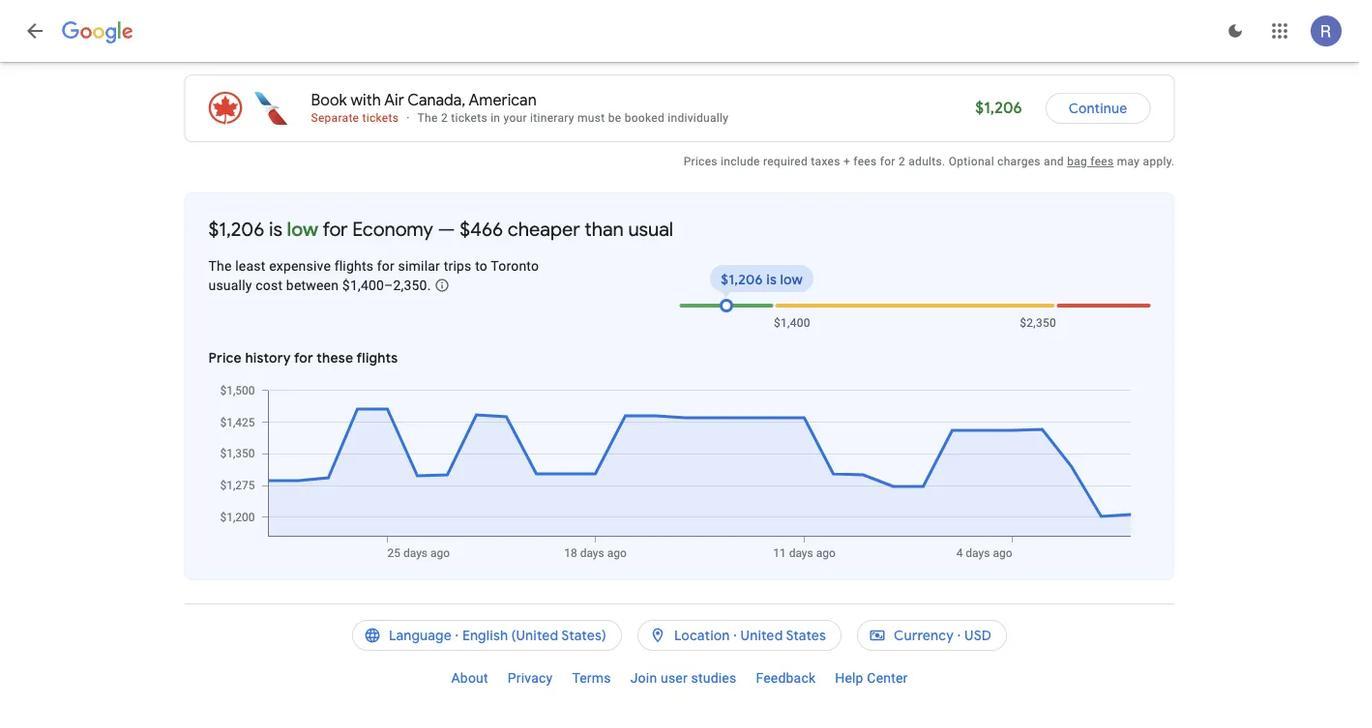Task type: describe. For each thing, give the bounding box(es) containing it.
itinerary
[[530, 111, 575, 125]]

$1,400–2,350.
[[342, 277, 431, 293]]

is for $1,206 is low for economy — $466 cheaper than usual
[[269, 217, 283, 241]]

flights inside the least expensive flights for similar trips to toronto usually cost between $1,400–2,350.
[[335, 258, 374, 274]]

english (united states)
[[463, 627, 607, 645]]

book with air canada, american
[[311, 90, 537, 110]]

history
[[245, 349, 291, 367]]

studies
[[692, 670, 737, 686]]

center
[[867, 670, 908, 686]]

for left adults.
[[880, 155, 896, 168]]

low for $1,206 is low
[[781, 271, 803, 288]]

the 2 tickets in your itinerary must be booked individually
[[418, 111, 729, 125]]

1 tickets from the left
[[362, 111, 399, 125]]

about
[[451, 670, 489, 686]]

united
[[741, 627, 783, 645]]

low for $1,206 is low for economy — $466 cheaper than usual
[[287, 217, 319, 241]]

for left "these"
[[294, 349, 313, 367]]

for up the expensive
[[323, 217, 348, 241]]

prices include required taxes + fees for 2 adults. optional charges and bag fees may apply.
[[684, 155, 1175, 168]]

states
[[786, 627, 827, 645]]

go back image
[[23, 19, 46, 43]]

trips
[[444, 258, 472, 274]]

options
[[262, 39, 330, 63]]

1206 US dollars text field
[[976, 98, 1023, 118]]

individually
[[668, 111, 729, 125]]

include
[[721, 155, 760, 168]]

$1,400
[[774, 316, 811, 330]]

book
[[311, 90, 347, 110]]

separate
[[311, 111, 359, 125]]

bag fees button
[[1068, 155, 1114, 168]]

help center link
[[826, 663, 918, 694]]

usually
[[209, 277, 252, 293]]

$1,206 for $1,206 is low
[[721, 271, 763, 288]]

english
[[463, 627, 508, 645]]

feedback
[[756, 670, 816, 686]]

your
[[504, 111, 527, 125]]

user
[[661, 670, 688, 686]]

the least expensive flights for similar trips to toronto usually cost between $1,400–2,350.
[[209, 258, 539, 293]]

expensive
[[269, 258, 331, 274]]

bag
[[1068, 155, 1088, 168]]

terms
[[572, 670, 611, 686]]

required
[[764, 155, 808, 168]]

price history graph application
[[207, 383, 1151, 560]]

about link
[[442, 663, 498, 694]]

language
[[389, 627, 452, 645]]

than
[[585, 217, 624, 241]]

separate tickets
[[311, 111, 399, 125]]

in
[[491, 111, 501, 125]]

$1,206 is low for economy — $466 cheaper than usual
[[209, 217, 674, 241]]

+
[[844, 155, 851, 168]]

toronto
[[491, 258, 539, 274]]

booked
[[625, 111, 665, 125]]

must
[[578, 111, 605, 125]]

terms link
[[563, 663, 621, 694]]

price history graph image
[[207, 383, 1151, 560]]

booking
[[184, 39, 258, 63]]

continue button
[[1046, 85, 1151, 132]]

optional
[[949, 155, 995, 168]]

the for the least expensive flights for similar trips to toronto usually cost between $1,400–2,350.
[[209, 258, 232, 274]]



Task type: locate. For each thing, give the bounding box(es) containing it.
feedback link
[[747, 663, 826, 694]]

low
[[287, 217, 319, 241], [781, 271, 803, 288]]

join user studies link
[[621, 663, 747, 694]]

price
[[209, 349, 242, 367]]

1 horizontal spatial $1,206
[[721, 271, 763, 288]]

0 vertical spatial flights
[[335, 258, 374, 274]]

0 vertical spatial is
[[269, 217, 283, 241]]

these
[[317, 349, 354, 367]]

join
[[631, 670, 657, 686]]

taxes
[[811, 155, 841, 168]]

usual
[[629, 217, 674, 241]]

is
[[269, 217, 283, 241], [767, 271, 777, 288]]

the inside the least expensive flights for similar trips to toronto usually cost between $1,400–2,350.
[[209, 258, 232, 274]]

tickets left in
[[451, 111, 488, 125]]

0 horizontal spatial the
[[209, 258, 232, 274]]

1 horizontal spatial the
[[418, 111, 438, 125]]

1 vertical spatial the
[[209, 258, 232, 274]]

be
[[608, 111, 622, 125]]

$466
[[460, 217, 503, 241]]

(united
[[512, 627, 559, 645]]

privacy
[[508, 670, 553, 686]]

2 horizontal spatial $1,206
[[976, 98, 1023, 118]]

is up $1,400
[[767, 271, 777, 288]]

0 vertical spatial 2
[[441, 111, 448, 125]]

flights up $1,400–2,350.
[[335, 258, 374, 274]]

0 horizontal spatial tickets
[[362, 111, 399, 125]]

learn more about price insights image
[[435, 278, 450, 293]]

may
[[1118, 155, 1140, 168]]

0 vertical spatial the
[[418, 111, 438, 125]]

tickets down "air"
[[362, 111, 399, 125]]

help
[[835, 670, 864, 686]]

united states
[[741, 627, 827, 645]]

2 vertical spatial $1,206
[[721, 271, 763, 288]]

booking options
[[184, 39, 330, 63]]

$2,350
[[1020, 316, 1057, 330]]

0 vertical spatial low
[[287, 217, 319, 241]]

the up 'usually'
[[209, 258, 232, 274]]

currency
[[894, 627, 954, 645]]

$1,206
[[976, 98, 1023, 118], [209, 217, 265, 241], [721, 271, 763, 288]]

2 fees from the left
[[1091, 155, 1114, 168]]

0 horizontal spatial 2
[[441, 111, 448, 125]]

2
[[441, 111, 448, 125], [899, 155, 906, 168]]

privacy link
[[498, 663, 563, 694]]

similar
[[398, 258, 440, 274]]

canada,
[[408, 90, 466, 110]]

1 vertical spatial $1,206
[[209, 217, 265, 241]]

0 vertical spatial $1,206
[[976, 98, 1023, 118]]

2 left adults.
[[899, 155, 906, 168]]

1 vertical spatial is
[[767, 271, 777, 288]]

usd
[[965, 627, 992, 645]]

tickets
[[362, 111, 399, 125], [451, 111, 488, 125]]

2 down 'canada,'
[[441, 111, 448, 125]]

cheaper
[[508, 217, 580, 241]]

least
[[235, 258, 266, 274]]

fees right bag
[[1091, 155, 1114, 168]]

and
[[1044, 155, 1065, 168]]

1 vertical spatial flights
[[357, 349, 398, 367]]

0 horizontal spatial fees
[[854, 155, 877, 168]]

0 horizontal spatial $1,206
[[209, 217, 265, 241]]

between
[[286, 277, 339, 293]]

states)
[[562, 627, 607, 645]]

air
[[384, 90, 404, 110]]

to
[[475, 258, 488, 274]]

economy
[[353, 217, 434, 241]]

the down book with air canada, american
[[418, 111, 438, 125]]

low up $1,400
[[781, 271, 803, 288]]

cost
[[256, 277, 283, 293]]

with
[[351, 90, 381, 110]]

prices
[[684, 155, 718, 168]]

is up the expensive
[[269, 217, 283, 241]]

price history for these flights
[[209, 349, 398, 367]]

apply.
[[1144, 155, 1175, 168]]

2 tickets from the left
[[451, 111, 488, 125]]

fees right +
[[854, 155, 877, 168]]

1 horizontal spatial tickets
[[451, 111, 488, 125]]

1 vertical spatial 2
[[899, 155, 906, 168]]

fees
[[854, 155, 877, 168], [1091, 155, 1114, 168]]

0 horizontal spatial is
[[269, 217, 283, 241]]

the for the 2 tickets in your itinerary must be booked individually
[[418, 111, 438, 125]]

1 horizontal spatial low
[[781, 271, 803, 288]]

for up $1,400–2,350.
[[377, 258, 395, 274]]

the
[[418, 111, 438, 125], [209, 258, 232, 274]]

for
[[880, 155, 896, 168], [323, 217, 348, 241], [377, 258, 395, 274], [294, 349, 313, 367]]

continue
[[1069, 100, 1128, 117]]

$1,206 is low
[[721, 271, 803, 288]]

charges
[[998, 155, 1041, 168]]

1 horizontal spatial fees
[[1091, 155, 1114, 168]]

location
[[674, 627, 730, 645]]

help center
[[835, 670, 908, 686]]

1 horizontal spatial is
[[767, 271, 777, 288]]

for inside the least expensive flights for similar trips to toronto usually cost between $1,400–2,350.
[[377, 258, 395, 274]]

low up the expensive
[[287, 217, 319, 241]]

$1,206 for $1,206 is low for economy — $466 cheaper than usual
[[209, 217, 265, 241]]

1 fees from the left
[[854, 155, 877, 168]]

—
[[438, 217, 455, 241]]

adults.
[[909, 155, 946, 168]]

join user studies
[[631, 670, 737, 686]]

is for $1,206 is low
[[767, 271, 777, 288]]

1 horizontal spatial 2
[[899, 155, 906, 168]]

0 horizontal spatial low
[[287, 217, 319, 241]]

flights
[[335, 258, 374, 274], [357, 349, 398, 367]]

american
[[469, 90, 537, 110]]

$1,206 for $1,206
[[976, 98, 1023, 118]]

change appearance image
[[1213, 8, 1259, 54]]

1 vertical spatial low
[[781, 271, 803, 288]]

flights right "these"
[[357, 349, 398, 367]]



Task type: vqa. For each thing, say whether or not it's contained in the screenshot.
Nearby
no



